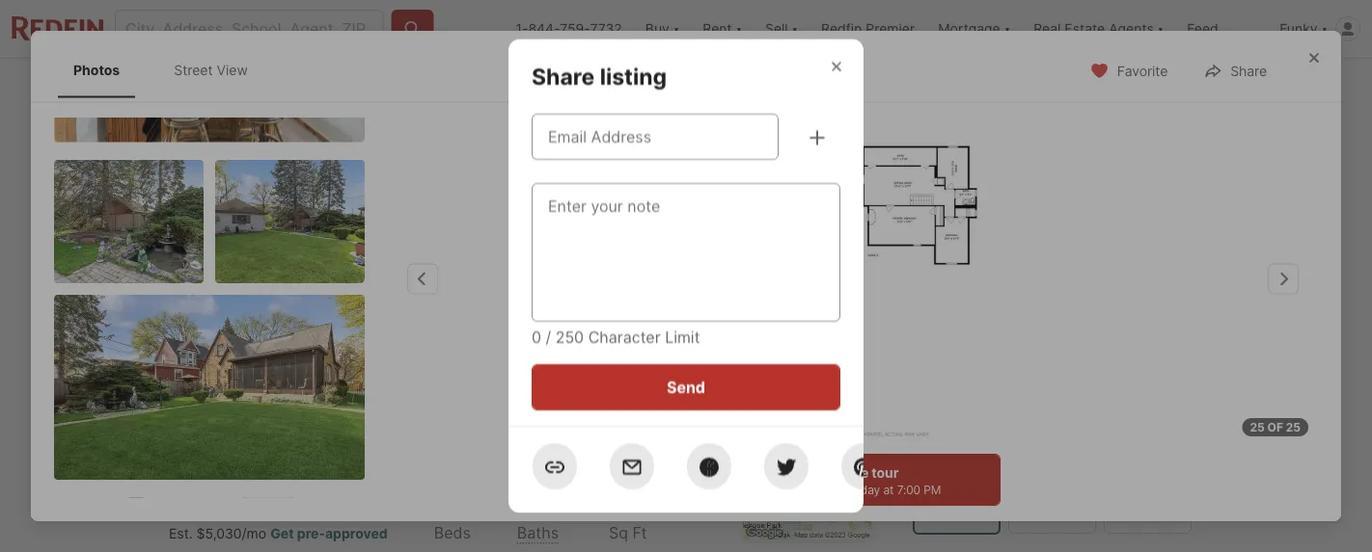Task type: locate. For each thing, give the bounding box(es) containing it.
Nov button
[[1008, 445, 1096, 534], [1104, 445, 1192, 534]]

sale & tax history
[[560, 77, 671, 94]]

schedule
[[807, 465, 869, 482]]

0 horizontal spatial tour
[[872, 465, 899, 482]]

tuesday 31 oct
[[930, 456, 983, 523]]

street view down city, address, school, agent, zip search field
[[174, 62, 248, 78]]

-
[[254, 414, 260, 431]]

5051 w balmoral ave image
[[632, 116, 1074, 447]]

for
[[186, 414, 213, 431]]

0 vertical spatial street
[[174, 62, 213, 78]]

sale & tax history tab
[[537, 63, 693, 109]]

street view up -
[[228, 346, 304, 362]]

baths
[[517, 524, 559, 543]]

0
[[532, 328, 541, 346]]

None button
[[913, 444, 1001, 535]]

,
[[328, 450, 333, 469]]

tour for go
[[937, 413, 982, 440]]

1-844-759-7732
[[516, 21, 622, 37]]

share listing
[[532, 62, 667, 89]]

tour inside schedule tour next available: today at 7:00 pm
[[872, 465, 899, 482]]

tour up tuesday
[[937, 413, 982, 440]]

go
[[901, 413, 932, 440]]

2 5051 w balmoral ave, chicago, il 60630 image from the left
[[690, 113, 943, 389]]

schedule tour next available: today at 7:00 pm
[[765, 465, 941, 497]]

get pre-approved link
[[270, 526, 388, 543]]

this
[[987, 413, 1028, 440]]

pm
[[924, 483, 941, 497]]

1 horizontal spatial nov button
[[1104, 445, 1192, 534]]

tour
[[937, 413, 982, 440], [872, 465, 899, 482]]

tab list containing property details
[[169, 59, 803, 109]]

baths link
[[517, 524, 559, 543]]

street view
[[174, 62, 248, 78], [228, 346, 304, 362]]

1 horizontal spatial view
[[271, 346, 304, 362]]

view inside button
[[271, 346, 304, 362]]

1 horizontal spatial street
[[228, 346, 268, 362]]

street up for sale - active
[[228, 346, 268, 362]]

beds
[[434, 524, 471, 543]]

ft
[[633, 525, 647, 543]]

1 horizontal spatial share
[[1151, 77, 1187, 93]]

1 vertical spatial street view
[[228, 346, 304, 362]]

sale
[[560, 77, 587, 94]]

tab
[[284, 63, 391, 109]]

nov for 1st "nov" button from right
[[1135, 509, 1160, 523]]

redfin premier
[[821, 21, 915, 37]]

1 horizontal spatial nov
[[1135, 509, 1160, 523]]

sq
[[609, 525, 628, 543]]

tour for schedule
[[872, 465, 899, 482]]

view down city, address, school, agent, zip search field
[[217, 62, 248, 78]]

street
[[174, 62, 213, 78], [228, 346, 268, 362]]

street view button
[[184, 335, 320, 374]]

share listing element
[[532, 39, 690, 90]]

0 vertical spatial street view
[[174, 62, 248, 78]]

0 horizontal spatial nov
[[1040, 509, 1065, 523]]

0 vertical spatial view
[[217, 62, 248, 78]]

property details
[[414, 77, 515, 94]]

$679,000
[[169, 495, 277, 522]]

2.5 baths
[[517, 495, 559, 543]]

share listing dialog
[[31, 0, 1341, 522], [509, 39, 887, 514]]

$5,030
[[196, 526, 242, 543]]

redfin premier button
[[810, 0, 927, 58]]

share
[[532, 62, 595, 89], [1231, 63, 1267, 79], [1151, 77, 1187, 93]]

1 horizontal spatial 5051 w balmoral ave, chicago, il 60630 image
[[690, 113, 943, 389]]

5051 w balmoral ave, chicago, il 60630 image
[[169, 113, 682, 389], [690, 113, 943, 389], [951, 113, 1203, 389]]

image image
[[54, 161, 204, 284], [215, 161, 365, 284], [54, 296, 365, 481]]

street inside 'tab'
[[174, 62, 213, 78]]

send
[[667, 378, 705, 397]]

250
[[556, 328, 584, 346]]

1 horizontal spatial tour
[[937, 413, 982, 440]]

1 5051 w balmoral ave, chicago, il 60630 image from the left
[[169, 113, 682, 389]]

1 vertical spatial view
[[271, 346, 304, 362]]

3 5051 w balmoral ave, chicago, il 60630 image from the left
[[951, 113, 1203, 389]]

0 horizontal spatial nov button
[[1008, 445, 1096, 534]]

0 horizontal spatial street
[[174, 62, 213, 78]]

history
[[627, 77, 671, 94]]

tab list containing photos
[[54, 42, 283, 98]]

view up active
[[271, 346, 304, 362]]

&
[[591, 77, 599, 94]]

street down city, address, school, agent, zip search field
[[174, 62, 213, 78]]

active link
[[264, 414, 312, 431]]

0 horizontal spatial 5051 w balmoral ave, chicago, il 60630 image
[[169, 113, 682, 389]]

2 nov from the left
[[1135, 509, 1160, 523]]

nov for 1st "nov" button from the left
[[1040, 509, 1065, 523]]

balmoral
[[230, 450, 296, 469]]

2 horizontal spatial 5051 w balmoral ave, chicago, il 60630 image
[[951, 113, 1203, 389]]

feed button
[[1176, 0, 1268, 58]]

2.5
[[517, 495, 552, 522]]

1 nov from the left
[[1040, 509, 1065, 523]]

share listing dialog containing photos
[[31, 0, 1341, 522]]

photos tab
[[58, 46, 135, 94]]

get
[[270, 526, 294, 543]]

view inside 'tab'
[[217, 62, 248, 78]]

share button
[[1187, 50, 1284, 90], [1107, 64, 1203, 104]]

for sale - active
[[186, 414, 312, 431]]

nov
[[1040, 509, 1065, 523], [1135, 509, 1160, 523]]

759-
[[560, 21, 590, 37]]

view
[[217, 62, 248, 78], [271, 346, 304, 362]]

property details tab
[[391, 63, 537, 109]]

0 horizontal spatial share
[[532, 62, 595, 89]]

favorite button
[[1074, 50, 1184, 90]]

tour up at
[[872, 465, 899, 482]]

home
[[1034, 413, 1095, 440]]

est.
[[169, 526, 193, 543]]

oct
[[945, 509, 969, 523]]

go tour this home
[[901, 413, 1095, 440]]

3,450
[[609, 495, 674, 522]]

0 horizontal spatial view
[[217, 62, 248, 78]]

tab list
[[54, 42, 283, 98], [169, 59, 803, 109]]

1 vertical spatial street
[[228, 346, 268, 362]]

0 vertical spatial tour
[[937, 413, 982, 440]]

1 vertical spatial tour
[[872, 465, 899, 482]]



Task type: vqa. For each thing, say whether or not it's contained in the screenshot.
SHARE LISTING dialog containing Photos
yes



Task type: describe. For each thing, give the bounding box(es) containing it.
3,450 sq ft
[[609, 495, 674, 543]]

Email Address text field
[[548, 125, 762, 148]]

send button
[[532, 364, 841, 411]]

w
[[211, 450, 227, 469]]

feed
[[1187, 21, 1219, 37]]

tuesday
[[930, 456, 983, 470]]

at
[[883, 483, 894, 497]]

property
[[414, 77, 469, 94]]

available:
[[793, 483, 844, 497]]

character
[[588, 328, 661, 346]]

submit search image
[[403, 19, 422, 39]]

844-
[[528, 21, 560, 37]]

6 beds
[[434, 495, 471, 543]]

listing
[[600, 62, 667, 89]]

1-
[[516, 21, 528, 37]]

0 / 250 character limit
[[532, 328, 700, 346]]

street view tab
[[158, 46, 263, 94]]

street view inside button
[[228, 346, 304, 362]]

map entry image
[[743, 413, 871, 541]]

premier
[[866, 21, 915, 37]]

ave
[[300, 450, 328, 469]]

tab list inside share listing dialog
[[54, 42, 283, 98]]

5051 w balmoral ave , chicago
[[169, 450, 397, 469]]

share listing dialog containing share listing
[[509, 39, 887, 514]]

2 horizontal spatial share
[[1231, 63, 1267, 79]]

chicago
[[337, 450, 397, 469]]

1 nov button from the left
[[1008, 445, 1096, 534]]

details
[[473, 77, 515, 94]]

tax
[[603, 77, 623, 94]]

Enter your note text field
[[548, 194, 824, 310]]

pre-
[[297, 526, 325, 543]]

31
[[941, 473, 973, 506]]

none button containing 31
[[913, 444, 1001, 535]]

street view inside 'tab'
[[174, 62, 248, 78]]

2 nov button from the left
[[1104, 445, 1192, 534]]

/
[[546, 328, 551, 346]]

limit
[[665, 328, 700, 346]]

7:00
[[897, 483, 921, 497]]

7732
[[590, 21, 622, 37]]

City, Address, School, Agent, ZIP search field
[[115, 10, 383, 48]]

approved
[[325, 526, 388, 543]]

$679,000 est. $5,030 /mo get pre-approved
[[169, 495, 388, 543]]

sale
[[217, 414, 250, 431]]

redfin
[[821, 21, 862, 37]]

1-844-759-7732 link
[[516, 21, 622, 37]]

active
[[264, 414, 312, 431]]

favorite
[[1117, 63, 1168, 79]]

6
[[434, 495, 449, 522]]

today
[[847, 483, 880, 497]]

next
[[765, 483, 790, 497]]

photos
[[73, 62, 120, 78]]

street inside button
[[228, 346, 268, 362]]

5051
[[169, 450, 207, 469]]

/mo
[[242, 526, 266, 543]]



